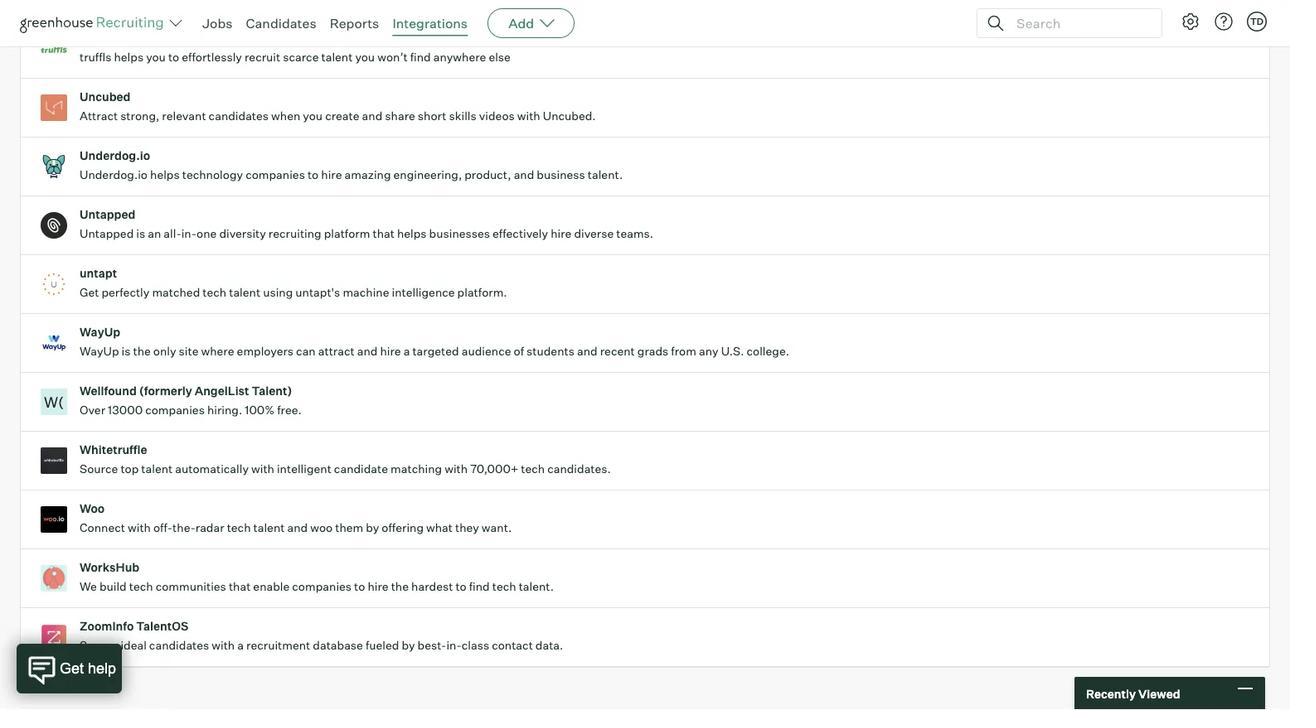 Task type: vqa. For each thing, say whether or not it's contained in the screenshot.
The candidate's Activity Feed will log that this user triggered the action, even if the email is sent from a global email address. image
no



Task type: describe. For each thing, give the bounding box(es) containing it.
candidates for ideal
[[149, 639, 209, 653]]

product,
[[465, 168, 511, 182]]

you inside uncubed attract strong, relevant candidates when you create and share short skills videos with uncubed.
[[303, 109, 323, 123]]

engineering,
[[394, 168, 462, 182]]

u.s.
[[721, 344, 744, 359]]

source inside zoominfo talentos source ideal candidates with a recruitment database fueled by best-in-class contact data.
[[80, 639, 118, 653]]

with left 70,000+
[[445, 462, 468, 477]]

one
[[197, 227, 217, 241]]

2 underdog.io from the top
[[80, 168, 148, 182]]

add
[[509, 15, 534, 32]]

talent inside woo connect with off-the-radar tech talent and woo them by offering what they want.
[[253, 521, 285, 536]]

candidates for relevant
[[209, 109, 269, 123]]

radar
[[196, 521, 224, 536]]

businesses
[[429, 227, 490, 241]]

the inside workshub we build tech communities that enable companies to hire the hardest to find tech talent.
[[391, 580, 409, 594]]

diverse
[[574, 227, 614, 241]]

recruit
[[245, 50, 280, 64]]

integrations
[[393, 15, 468, 32]]

skills
[[449, 109, 477, 123]]

talent. inside underdog.io underdog.io helps technology companies to hire amazing engineering, product, and business talent.
[[588, 168, 623, 182]]

candidates link
[[246, 15, 317, 32]]

13000
[[108, 403, 143, 418]]

uncubed attract strong, relevant candidates when you create and share short skills videos with uncubed.
[[80, 90, 596, 123]]

woo
[[80, 502, 105, 516]]

diversity
[[219, 227, 266, 241]]

platform.
[[458, 285, 507, 300]]

1 truffls from the top
[[80, 31, 114, 45]]

can
[[296, 344, 316, 359]]

the inside "wayup wayup is the only site where employers can attract and hire a targeted audience of students and recent grads from any u.s. college."
[[133, 344, 151, 359]]

attract
[[80, 109, 118, 123]]

talent inside whitetruffle source top talent automatically with intelligent candidate matching with 70,000+ tech candidates.
[[141, 462, 173, 477]]

reports link
[[330, 15, 379, 32]]

anywhere
[[433, 50, 486, 64]]

offering
[[382, 521, 424, 536]]

technology
[[182, 168, 243, 182]]

amazing
[[345, 168, 391, 182]]

2 horizontal spatial you
[[355, 50, 375, 64]]

hardest
[[411, 580, 453, 594]]

zoominfo
[[80, 620, 134, 634]]

is for wayup
[[122, 344, 131, 359]]

matched
[[152, 285, 200, 300]]

add button
[[488, 8, 575, 38]]

tech inside 'untapt get perfectly matched tech talent using untapt's machine intelligence platform.'
[[203, 285, 227, 300]]

candidate
[[334, 462, 388, 477]]

with left the intelligent
[[251, 462, 274, 477]]

integrations link
[[393, 15, 468, 32]]

workshub we build tech communities that enable companies to hire the hardest to find tech talent.
[[80, 561, 554, 594]]

off-
[[153, 521, 173, 536]]

companies inside "wellfound (formerly angellist talent) over 13000 companies hiring. 100% free."
[[145, 403, 205, 418]]

1 underdog.io from the top
[[80, 149, 150, 163]]

companies inside workshub we build tech communities that enable companies to hire the hardest to find tech talent.
[[292, 580, 352, 594]]

a inside "wayup wayup is the only site where employers can attract and hire a targeted audience of students and recent grads from any u.s. college."
[[404, 344, 410, 359]]

over
[[80, 403, 105, 418]]

by inside woo connect with off-the-radar tech talent and woo them by offering what they want.
[[366, 521, 379, 536]]

ideal
[[121, 639, 147, 653]]

truffls truffls helps you to effortlessly recruit scarce talent you won't find anywhere else
[[80, 31, 511, 64]]

recent
[[600, 344, 635, 359]]

scarce
[[283, 50, 319, 64]]

candidates.
[[548, 462, 611, 477]]

jobs
[[202, 15, 233, 32]]

relevant
[[162, 109, 206, 123]]

recruitment
[[246, 639, 310, 653]]

talent. inside workshub we build tech communities that enable companies to hire the hardest to find tech talent.
[[519, 580, 554, 594]]

companies inside underdog.io underdog.io helps technology companies to hire amazing engineering, product, and business talent.
[[246, 168, 305, 182]]

with inside zoominfo talentos source ideal candidates with a recruitment database fueled by best-in-class contact data.
[[212, 639, 235, 653]]

tech right build
[[129, 580, 153, 594]]

using
[[263, 285, 293, 300]]

from
[[671, 344, 697, 359]]

70,000+
[[470, 462, 519, 477]]

and left recent
[[577, 344, 598, 359]]

that inside untapped untapped is an all-in-one diversity recruiting platform that helps businesses effectively hire diverse teams.
[[373, 227, 395, 241]]

td button
[[1244, 8, 1271, 35]]

td
[[1251, 16, 1264, 27]]

that inside workshub we build tech communities that enable companies to hire the hardest to find tech talent.
[[229, 580, 251, 594]]

angellist
[[195, 384, 249, 399]]

configure image
[[1181, 12, 1201, 32]]

in- inside untapped untapped is an all-in-one diversity recruiting platform that helps businesses effectively hire diverse teams.
[[181, 227, 197, 241]]

the-
[[173, 521, 196, 536]]

and inside uncubed attract strong, relevant candidates when you create and share short skills videos with uncubed.
[[362, 109, 383, 123]]

them
[[335, 521, 363, 536]]

platform
[[324, 227, 370, 241]]

audience
[[462, 344, 511, 359]]

videos
[[479, 109, 515, 123]]

tech inside woo connect with off-the-radar tech talent and woo them by offering what they want.
[[227, 521, 251, 536]]

data.
[[536, 639, 563, 653]]

contact
[[492, 639, 533, 653]]

recently
[[1087, 687, 1136, 701]]

they
[[455, 521, 479, 536]]

recruiting
[[269, 227, 322, 241]]

find inside workshub we build tech communities that enable companies to hire the hardest to find tech talent.
[[469, 580, 490, 594]]

an
[[148, 227, 161, 241]]

whitetruffle
[[80, 443, 147, 458]]

connect
[[80, 521, 125, 536]]

candidates
[[246, 15, 317, 32]]

talent inside the truffls truffls helps you to effortlessly recruit scarce talent you won't find anywhere else
[[321, 50, 353, 64]]

hire inside underdog.io underdog.io helps technology companies to hire amazing engineering, product, and business talent.
[[321, 168, 342, 182]]

is for untapped
[[136, 227, 145, 241]]

Search text field
[[1013, 11, 1147, 35]]

database
[[313, 639, 363, 653]]

untapt's
[[296, 285, 340, 300]]

effectively
[[493, 227, 548, 241]]

automatically
[[175, 462, 249, 477]]

communities
[[156, 580, 226, 594]]



Task type: locate. For each thing, give the bounding box(es) containing it.
talent. right business
[[588, 168, 623, 182]]

2 untapped from the top
[[80, 227, 134, 241]]

2 horizontal spatial helps
[[397, 227, 427, 241]]

is left 'an'
[[136, 227, 145, 241]]

0 horizontal spatial you
[[146, 50, 166, 64]]

in- right 'an'
[[181, 227, 197, 241]]

1 source from the top
[[80, 462, 118, 477]]

0 horizontal spatial talent.
[[519, 580, 554, 594]]

you left won't
[[355, 50, 375, 64]]

0 horizontal spatial that
[[229, 580, 251, 594]]

0 vertical spatial that
[[373, 227, 395, 241]]

uncubed.
[[543, 109, 596, 123]]

intelligent
[[277, 462, 332, 477]]

0 vertical spatial truffls
[[80, 31, 114, 45]]

with inside woo connect with off-the-radar tech talent and woo them by offering what they want.
[[128, 521, 151, 536]]

the
[[133, 344, 151, 359], [391, 580, 409, 594]]

all-
[[164, 227, 181, 241]]

with inside uncubed attract strong, relevant candidates when you create and share short skills videos with uncubed.
[[517, 109, 541, 123]]

1 horizontal spatial helps
[[150, 168, 180, 182]]

of
[[514, 344, 524, 359]]

with
[[517, 109, 541, 123], [251, 462, 274, 477], [445, 462, 468, 477], [128, 521, 151, 536], [212, 639, 235, 653]]

site
[[179, 344, 199, 359]]

source down zoominfo on the left bottom of the page
[[80, 639, 118, 653]]

and inside woo connect with off-the-radar tech talent and woo them by offering what they want.
[[287, 521, 308, 536]]

1 horizontal spatial that
[[373, 227, 395, 241]]

1 horizontal spatial in-
[[447, 639, 462, 653]]

that right platform
[[373, 227, 395, 241]]

2 source from the top
[[80, 639, 118, 653]]

a
[[404, 344, 410, 359], [237, 639, 244, 653]]

2 vertical spatial companies
[[292, 580, 352, 594]]

a left targeted
[[404, 344, 410, 359]]

talent inside 'untapt get perfectly matched tech talent using untapt's machine intelligence platform.'
[[229, 285, 261, 300]]

hire left amazing
[[321, 168, 342, 182]]

create
[[325, 109, 360, 123]]

talent left woo
[[253, 521, 285, 536]]

the left only
[[133, 344, 151, 359]]

with right videos in the top left of the page
[[517, 109, 541, 123]]

whitetruffle source top talent automatically with intelligent candidate matching with 70,000+ tech candidates.
[[80, 443, 611, 477]]

1 horizontal spatial talent.
[[588, 168, 623, 182]]

college.
[[747, 344, 790, 359]]

hiring.
[[207, 403, 242, 418]]

you
[[146, 50, 166, 64], [355, 50, 375, 64], [303, 109, 323, 123]]

0 vertical spatial untapped
[[80, 208, 136, 222]]

source inside whitetruffle source top talent automatically with intelligent candidate matching with 70,000+ tech candidates.
[[80, 462, 118, 477]]

helps for underdog.io
[[150, 168, 180, 182]]

0 vertical spatial candidates
[[209, 109, 269, 123]]

is inside untapped untapped is an all-in-one diversity recruiting platform that helps businesses effectively hire diverse teams.
[[136, 227, 145, 241]]

and inside underdog.io underdog.io helps technology companies to hire amazing engineering, product, and business talent.
[[514, 168, 534, 182]]

hire inside "wayup wayup is the only site where employers can attract and hire a targeted audience of students and recent grads from any u.s. college."
[[380, 344, 401, 359]]

td button
[[1247, 12, 1267, 32]]

candidates inside uncubed attract strong, relevant candidates when you create and share short skills videos with uncubed.
[[209, 109, 269, 123]]

employers
[[237, 344, 294, 359]]

and left share on the left top of the page
[[362, 109, 383, 123]]

1 vertical spatial companies
[[145, 403, 205, 418]]

enable
[[253, 580, 290, 594]]

talent.
[[588, 168, 623, 182], [519, 580, 554, 594]]

want.
[[482, 521, 512, 536]]

class
[[462, 639, 489, 653]]

to left effortlessly
[[168, 50, 179, 64]]

tech down 'want.'
[[492, 580, 516, 594]]

by right them
[[366, 521, 379, 536]]

wellfound (formerly angellist talent) over 13000 companies hiring. 100% free.
[[80, 384, 302, 418]]

find inside the truffls truffls helps you to effortlessly recruit scarce talent you won't find anywhere else
[[410, 50, 431, 64]]

recently viewed
[[1087, 687, 1181, 701]]

100%
[[245, 403, 275, 418]]

short
[[418, 109, 447, 123]]

1 vertical spatial by
[[402, 639, 415, 653]]

tech inside whitetruffle source top talent automatically with intelligent candidate matching with 70,000+ tech candidates.
[[521, 462, 545, 477]]

greenhouse recruiting image
[[20, 13, 169, 33]]

with left recruitment
[[212, 639, 235, 653]]

a inside zoominfo talentos source ideal candidates with a recruitment database fueled by best-in-class contact data.
[[237, 639, 244, 653]]

1 horizontal spatial is
[[136, 227, 145, 241]]

viewed
[[1139, 687, 1181, 701]]

0 vertical spatial wayup
[[80, 325, 120, 340]]

0 horizontal spatial the
[[133, 344, 151, 359]]

grads
[[638, 344, 669, 359]]

1 horizontal spatial by
[[402, 639, 415, 653]]

2 wayup from the top
[[80, 344, 119, 359]]

truffls up uncubed
[[80, 31, 114, 45]]

you left effortlessly
[[146, 50, 166, 64]]

0 horizontal spatial a
[[237, 639, 244, 653]]

to down them
[[354, 580, 365, 594]]

workshub
[[80, 561, 139, 575]]

helps
[[114, 50, 144, 64], [150, 168, 180, 182], [397, 227, 427, 241]]

in- left contact
[[447, 639, 462, 653]]

w(
[[44, 393, 64, 412]]

0 vertical spatial talent.
[[588, 168, 623, 182]]

1 horizontal spatial you
[[303, 109, 323, 123]]

untapped untapped is an all-in-one diversity recruiting platform that helps businesses effectively hire diverse teams.
[[80, 208, 654, 241]]

talent. up data.
[[519, 580, 554, 594]]

0 vertical spatial companies
[[246, 168, 305, 182]]

top
[[121, 462, 139, 477]]

a left recruitment
[[237, 639, 244, 653]]

1 untapped from the top
[[80, 208, 136, 222]]

talent)
[[252, 384, 292, 399]]

(formerly
[[139, 384, 192, 399]]

and right product,
[[514, 168, 534, 182]]

to left amazing
[[308, 168, 319, 182]]

1 vertical spatial talent.
[[519, 580, 554, 594]]

with left the off-
[[128, 521, 151, 536]]

wayup down "get"
[[80, 325, 120, 340]]

2 truffls from the top
[[80, 50, 112, 64]]

tech
[[203, 285, 227, 300], [521, 462, 545, 477], [227, 521, 251, 536], [129, 580, 153, 594], [492, 580, 516, 594]]

woo
[[310, 521, 333, 536]]

by
[[366, 521, 379, 536], [402, 639, 415, 653]]

candidates down talentos
[[149, 639, 209, 653]]

hire left hardest
[[368, 580, 389, 594]]

companies down (formerly
[[145, 403, 205, 418]]

won't
[[378, 50, 408, 64]]

0 horizontal spatial is
[[122, 344, 131, 359]]

find right won't
[[410, 50, 431, 64]]

candidates left when
[[209, 109, 269, 123]]

hire left targeted
[[380, 344, 401, 359]]

helps inside the truffls truffls helps you to effortlessly recruit scarce talent you won't find anywhere else
[[114, 50, 144, 64]]

talent left using
[[229, 285, 261, 300]]

where
[[201, 344, 234, 359]]

hire inside workshub we build tech communities that enable companies to hire the hardest to find tech talent.
[[368, 580, 389, 594]]

to right hardest
[[456, 580, 467, 594]]

hire left diverse
[[551, 227, 572, 241]]

helps up uncubed
[[114, 50, 144, 64]]

helps left businesses
[[397, 227, 427, 241]]

1 vertical spatial wayup
[[80, 344, 119, 359]]

candidates inside zoominfo talentos source ideal candidates with a recruitment database fueled by best-in-class contact data.
[[149, 639, 209, 653]]

1 vertical spatial untapped
[[80, 227, 134, 241]]

business
[[537, 168, 585, 182]]

is
[[136, 227, 145, 241], [122, 344, 131, 359]]

1 vertical spatial candidates
[[149, 639, 209, 653]]

wayup up wellfound
[[80, 344, 119, 359]]

the left hardest
[[391, 580, 409, 594]]

that left enable
[[229, 580, 251, 594]]

free.
[[277, 403, 302, 418]]

to inside underdog.io underdog.io helps technology companies to hire amazing engineering, product, and business talent.
[[308, 168, 319, 182]]

1 vertical spatial in-
[[447, 639, 462, 653]]

0 vertical spatial helps
[[114, 50, 144, 64]]

what
[[426, 521, 453, 536]]

0 horizontal spatial find
[[410, 50, 431, 64]]

tech right 70,000+
[[521, 462, 545, 477]]

untapped
[[80, 208, 136, 222], [80, 227, 134, 241]]

1 horizontal spatial the
[[391, 580, 409, 594]]

helps for truffls
[[114, 50, 144, 64]]

1 vertical spatial underdog.io
[[80, 168, 148, 182]]

find right hardest
[[469, 580, 490, 594]]

tech right matched
[[203, 285, 227, 300]]

1 vertical spatial helps
[[150, 168, 180, 182]]

0 vertical spatial is
[[136, 227, 145, 241]]

1 vertical spatial that
[[229, 580, 251, 594]]

effortlessly
[[182, 50, 242, 64]]

1 vertical spatial the
[[391, 580, 409, 594]]

targeted
[[413, 344, 459, 359]]

any
[[699, 344, 719, 359]]

students
[[527, 344, 575, 359]]

0 horizontal spatial in-
[[181, 227, 197, 241]]

tech right radar
[[227, 521, 251, 536]]

1 vertical spatial truffls
[[80, 50, 112, 64]]

1 vertical spatial source
[[80, 639, 118, 653]]

and
[[362, 109, 383, 123], [514, 168, 534, 182], [357, 344, 378, 359], [577, 344, 598, 359], [287, 521, 308, 536]]

0 horizontal spatial by
[[366, 521, 379, 536]]

1 horizontal spatial find
[[469, 580, 490, 594]]

and right attract
[[357, 344, 378, 359]]

reports
[[330, 15, 379, 32]]

you right when
[[303, 109, 323, 123]]

talent right top
[[141, 462, 173, 477]]

hire inside untapped untapped is an all-in-one diversity recruiting platform that helps businesses effectively hire diverse teams.
[[551, 227, 572, 241]]

wayup wayup is the only site where employers can attract and hire a targeted audience of students and recent grads from any u.s. college.
[[80, 325, 790, 359]]

fueled
[[366, 639, 399, 653]]

helps left technology
[[150, 168, 180, 182]]

only
[[153, 344, 176, 359]]

0 vertical spatial by
[[366, 521, 379, 536]]

in- inside zoominfo talentos source ideal candidates with a recruitment database fueled by best-in-class contact data.
[[447, 639, 462, 653]]

truffls down greenhouse recruiting "image"
[[80, 50, 112, 64]]

when
[[271, 109, 301, 123]]

wellfound
[[80, 384, 137, 399]]

matching
[[391, 462, 442, 477]]

talent
[[321, 50, 353, 64], [229, 285, 261, 300], [141, 462, 173, 477], [253, 521, 285, 536]]

by left best-
[[402, 639, 415, 653]]

underdog.io underdog.io helps technology companies to hire amazing engineering, product, and business talent.
[[80, 149, 623, 182]]

talentos
[[136, 620, 189, 634]]

1 vertical spatial is
[[122, 344, 131, 359]]

helps inside underdog.io underdog.io helps technology companies to hire amazing engineering, product, and business talent.
[[150, 168, 180, 182]]

0 vertical spatial a
[[404, 344, 410, 359]]

woo connect with off-the-radar tech talent and woo them by offering what they want.
[[80, 502, 512, 536]]

2 vertical spatial helps
[[397, 227, 427, 241]]

is inside "wayup wayup is the only site where employers can attract and hire a targeted audience of students and recent grads from any u.s. college."
[[122, 344, 131, 359]]

and left woo
[[287, 521, 308, 536]]

uncubed
[[80, 90, 131, 104]]

talent right the scarce
[[321, 50, 353, 64]]

untapt
[[80, 266, 117, 281]]

companies up zoominfo talentos source ideal candidates with a recruitment database fueled by best-in-class contact data.
[[292, 580, 352, 594]]

build
[[99, 580, 127, 594]]

helps inside untapped untapped is an all-in-one diversity recruiting platform that helps businesses effectively hire diverse teams.
[[397, 227, 427, 241]]

to
[[168, 50, 179, 64], [308, 168, 319, 182], [354, 580, 365, 594], [456, 580, 467, 594]]

1 vertical spatial a
[[237, 639, 244, 653]]

attract
[[318, 344, 355, 359]]

0 horizontal spatial helps
[[114, 50, 144, 64]]

to inside the truffls truffls helps you to effortlessly recruit scarce talent you won't find anywhere else
[[168, 50, 179, 64]]

source down whitetruffle
[[80, 462, 118, 477]]

share
[[385, 109, 415, 123]]

candidates
[[209, 109, 269, 123], [149, 639, 209, 653]]

jobs link
[[202, 15, 233, 32]]

0 vertical spatial underdog.io
[[80, 149, 150, 163]]

companies down when
[[246, 168, 305, 182]]

1 wayup from the top
[[80, 325, 120, 340]]

0 vertical spatial the
[[133, 344, 151, 359]]

0 vertical spatial in-
[[181, 227, 197, 241]]

find
[[410, 50, 431, 64], [469, 580, 490, 594]]

is left only
[[122, 344, 131, 359]]

0 vertical spatial source
[[80, 462, 118, 477]]

0 vertical spatial find
[[410, 50, 431, 64]]

that
[[373, 227, 395, 241], [229, 580, 251, 594]]

1 vertical spatial find
[[469, 580, 490, 594]]

by inside zoominfo talentos source ideal candidates with a recruitment database fueled by best-in-class contact data.
[[402, 639, 415, 653]]

1 horizontal spatial a
[[404, 344, 410, 359]]

teams.
[[616, 227, 654, 241]]



